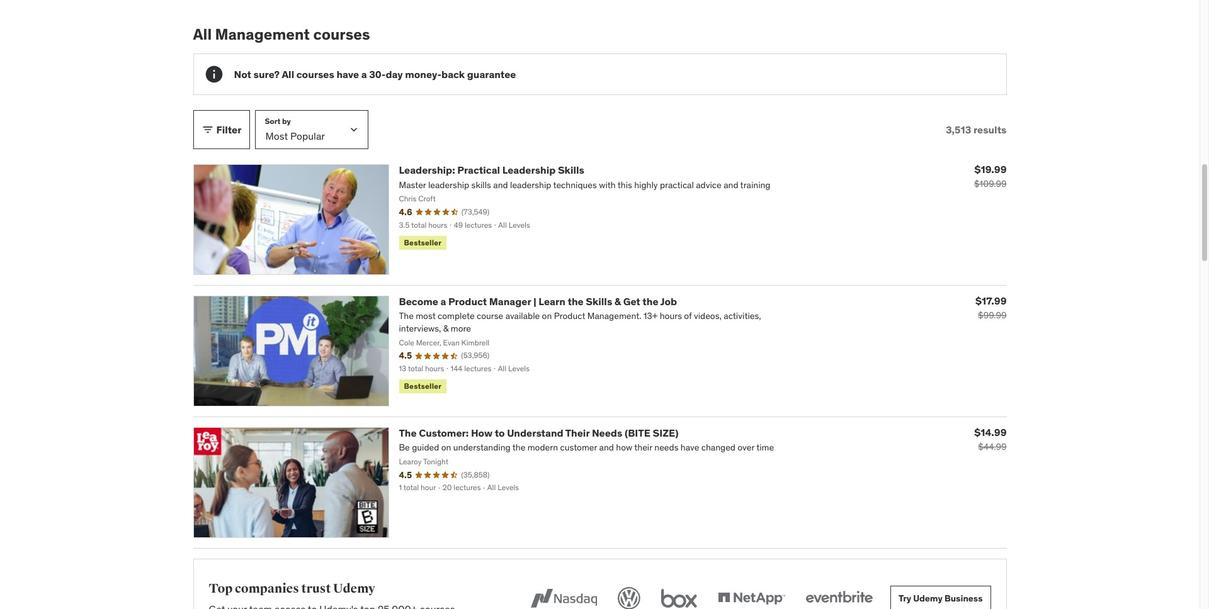 Task type: locate. For each thing, give the bounding box(es) containing it.
1 vertical spatial skills
[[586, 296, 613, 308]]

1 vertical spatial courses
[[297, 68, 334, 81]]

1 horizontal spatial skills
[[586, 296, 613, 308]]

0 horizontal spatial a
[[361, 68, 367, 81]]

not
[[234, 68, 251, 81]]

the customer: how to understand their needs (bite size) link
[[399, 427, 679, 440]]

customer:
[[419, 427, 469, 440]]

the right learn
[[568, 296, 584, 308]]

needs
[[592, 427, 623, 440]]

$44.99
[[979, 442, 1007, 453]]

skills
[[558, 164, 585, 177], [586, 296, 613, 308]]

courses up "have"
[[313, 24, 370, 44]]

0 vertical spatial all
[[193, 24, 212, 44]]

become a product manager | learn the skills & get the job link
[[399, 296, 677, 308]]

leadership: practical leadership skills
[[399, 164, 585, 177]]

0 horizontal spatial all
[[193, 24, 212, 44]]

a left 30-
[[361, 68, 367, 81]]

their
[[566, 427, 590, 440]]

1 vertical spatial a
[[441, 296, 446, 308]]

$19.99
[[975, 163, 1007, 176]]

the left job
[[643, 296, 659, 308]]

courses left "have"
[[297, 68, 334, 81]]

try udemy business link
[[891, 587, 991, 610]]

1 horizontal spatial a
[[441, 296, 446, 308]]

|
[[534, 296, 537, 308]]

size)
[[653, 427, 679, 440]]

0 vertical spatial a
[[361, 68, 367, 81]]

1 vertical spatial all
[[282, 68, 294, 81]]

all right sure?
[[282, 68, 294, 81]]

companies
[[235, 582, 299, 597]]

filter
[[216, 123, 242, 136]]

the customer: how to understand their needs (bite size)
[[399, 427, 679, 440]]

1 horizontal spatial the
[[643, 296, 659, 308]]

become
[[399, 296, 438, 308]]

$17.99 $99.99
[[976, 295, 1007, 322]]

udemy right try
[[914, 593, 943, 605]]

a
[[361, 68, 367, 81], [441, 296, 446, 308]]

eventbrite image
[[803, 585, 876, 610]]

$109.99
[[975, 179, 1007, 190]]

udemy right trust
[[333, 582, 376, 597]]

skills right leadership
[[558, 164, 585, 177]]

trust
[[302, 582, 331, 597]]

courses
[[313, 24, 370, 44], [297, 68, 334, 81]]

$17.99
[[976, 295, 1007, 308]]

manager
[[489, 296, 531, 308]]

have
[[337, 68, 359, 81]]

all left management
[[193, 24, 212, 44]]

box image
[[658, 585, 701, 610]]

0 horizontal spatial the
[[568, 296, 584, 308]]

the
[[568, 296, 584, 308], [643, 296, 659, 308]]

back
[[442, 68, 465, 81]]

$14.99
[[975, 427, 1007, 439]]

1 horizontal spatial all
[[282, 68, 294, 81]]

3,513 results
[[946, 123, 1007, 136]]

udemy
[[333, 582, 376, 597], [914, 593, 943, 605]]

how
[[471, 427, 493, 440]]

a left the product
[[441, 296, 446, 308]]

0 vertical spatial skills
[[558, 164, 585, 177]]

volkswagen image
[[616, 585, 643, 610]]

money-
[[405, 68, 442, 81]]

all
[[193, 24, 212, 44], [282, 68, 294, 81]]

small image
[[201, 124, 214, 136]]

try
[[899, 593, 912, 605]]

not sure? all courses have a 30-day money-back guarantee
[[234, 68, 516, 81]]

$99.99
[[979, 310, 1007, 322]]

1 horizontal spatial udemy
[[914, 593, 943, 605]]

30-
[[369, 68, 386, 81]]

skills left &
[[586, 296, 613, 308]]



Task type: vqa. For each thing, say whether or not it's contained in the screenshot.


Task type: describe. For each thing, give the bounding box(es) containing it.
$14.99 $44.99
[[975, 427, 1007, 453]]

3,513
[[946, 123, 972, 136]]

$19.99 $109.99
[[975, 163, 1007, 190]]

(bite
[[625, 427, 651, 440]]

top
[[209, 582, 233, 597]]

leadership: practical leadership skills link
[[399, 164, 585, 177]]

try udemy business
[[899, 593, 983, 605]]

management
[[215, 24, 310, 44]]

0 horizontal spatial udemy
[[333, 582, 376, 597]]

guarantee
[[467, 68, 516, 81]]

&
[[615, 296, 621, 308]]

results
[[974, 123, 1007, 136]]

0 horizontal spatial skills
[[558, 164, 585, 177]]

the
[[399, 427, 417, 440]]

job
[[661, 296, 677, 308]]

sure?
[[254, 68, 280, 81]]

0 vertical spatial courses
[[313, 24, 370, 44]]

product
[[449, 296, 487, 308]]

2 the from the left
[[643, 296, 659, 308]]

all management courses
[[193, 24, 370, 44]]

top companies trust udemy
[[209, 582, 376, 597]]

leadership:
[[399, 164, 455, 177]]

leadership
[[503, 164, 556, 177]]

get
[[624, 296, 641, 308]]

to
[[495, 427, 505, 440]]

filter button
[[193, 111, 250, 150]]

learn
[[539, 296, 566, 308]]

day
[[386, 68, 403, 81]]

understand
[[507, 427, 564, 440]]

1 the from the left
[[568, 296, 584, 308]]

become a product manager | learn the skills & get the job
[[399, 296, 677, 308]]

business
[[945, 593, 983, 605]]

3,513 results status
[[946, 123, 1007, 136]]

practical
[[458, 164, 500, 177]]

nasdaq image
[[528, 585, 600, 610]]

netapp image
[[716, 585, 788, 610]]



